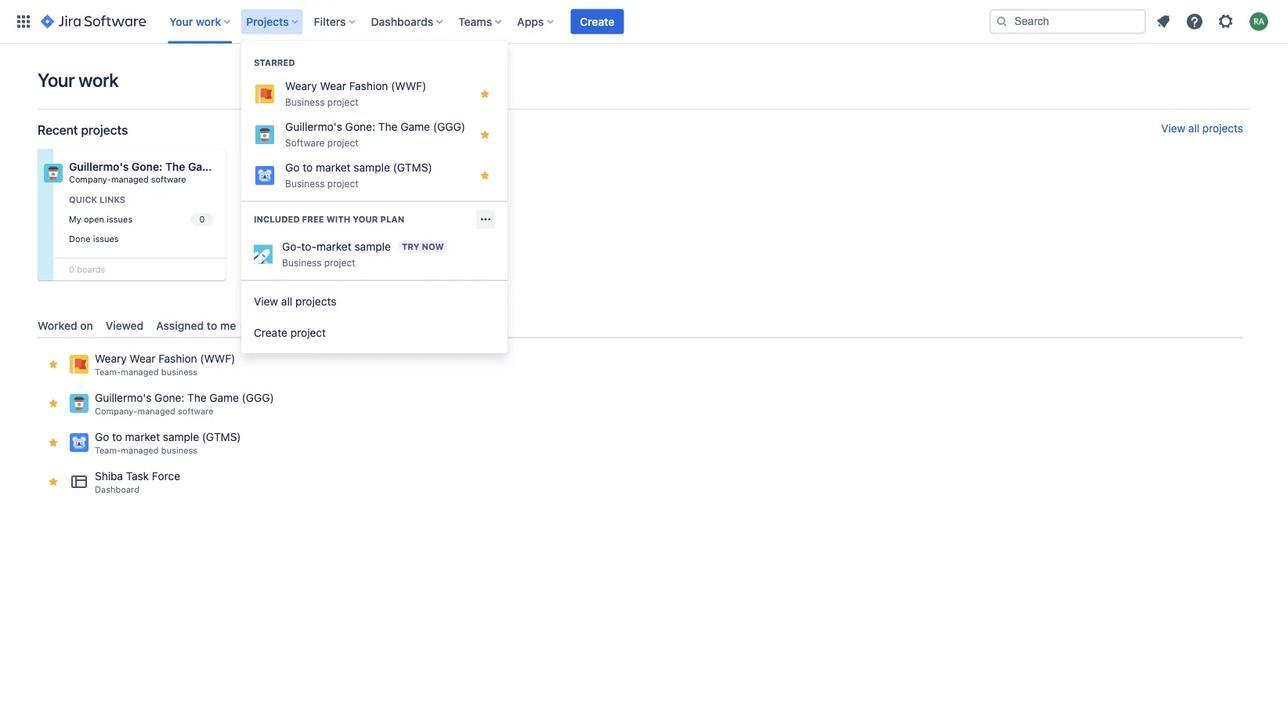 Task type: describe. For each thing, give the bounding box(es) containing it.
star weary wear fashion (wwf) image
[[479, 88, 491, 100]]

issues inside 'link'
[[93, 233, 119, 243]]

gone: for guillermo's gone: the game (ggg) company-managed software
[[154, 391, 184, 404]]

to-
[[301, 240, 316, 253]]

apps button
[[512, 9, 560, 34]]

star image
[[47, 476, 60, 488]]

create for create project
[[254, 326, 287, 339]]

managed inside weary wear fashion (wwf) team-managed business
[[121, 367, 159, 377]]

go-
[[282, 240, 301, 253]]

business inside weary wear fashion (wwf) business project
[[285, 96, 325, 107]]

go for go to market sample (gtms) team-managed business
[[95, 431, 109, 444]]

go-to-market sample
[[282, 240, 391, 253]]

teams button
[[454, 9, 508, 34]]

try
[[402, 242, 420, 252]]

1 vertical spatial view all projects link
[[241, 286, 508, 317]]

sample for go to market sample (gtms) team-managed business
[[163, 431, 199, 444]]

project inside weary wear fashion (wwf) business project
[[327, 96, 358, 107]]

links
[[100, 195, 125, 205]]

go to market sample (gtms) team-managed business
[[95, 431, 241, 456]]

create project
[[254, 326, 326, 339]]

the for guillermo's gone: the game company-managed software
[[165, 160, 185, 173]]

guillermo's gone: the game company-managed software
[[69, 160, 218, 184]]

business project
[[282, 257, 355, 268]]

your work inside dropdown button
[[169, 15, 221, 28]]

recent projects
[[38, 123, 128, 137]]

apps
[[517, 15, 544, 28]]

weary for weary wear fashion (wwf) team-managed business
[[95, 352, 127, 365]]

weary wear fashion (wwf) business project
[[285, 80, 426, 107]]

0 vertical spatial all
[[1188, 122, 1199, 135]]

recent
[[38, 123, 78, 137]]

more image
[[479, 213, 492, 226]]

Search field
[[989, 9, 1146, 34]]

(wwf) for weary wear fashion (wwf) business project
[[391, 80, 426, 92]]

your
[[353, 214, 378, 224]]

to for go to market sample (gtms) business project
[[303, 161, 313, 174]]

wear for weary wear fashion (wwf) team-managed business
[[130, 352, 156, 365]]

help image
[[1185, 12, 1204, 31]]

(gtms) for go to market sample (gtms) team-managed business
[[202, 431, 241, 444]]

managed inside guillermo's gone: the game company-managed software
[[111, 174, 149, 184]]

projects
[[246, 15, 289, 28]]

now
[[422, 242, 444, 252]]

wear for weary wear fashion (wwf) business project
[[320, 80, 346, 92]]

game for guillermo's gone: the game (ggg) company-managed software
[[209, 391, 239, 404]]

game for guillermo's gone: the game (ggg) software project
[[400, 120, 430, 133]]

guillermo's for guillermo's gone: the game company-managed software
[[69, 160, 129, 173]]

0 horizontal spatial projects
[[81, 123, 128, 137]]

0 vertical spatial view
[[1161, 122, 1185, 135]]

create button
[[571, 9, 624, 34]]

team- inside go to market sample (gtms) team-managed business
[[95, 445, 121, 456]]

on
[[80, 319, 93, 332]]

company- inside "guillermo's gone: the game (ggg) company-managed software"
[[95, 406, 137, 417]]

work inside your work dropdown button
[[196, 15, 221, 28]]

team- inside weary wear fashion (wwf) team-managed business
[[95, 367, 121, 377]]

create project button
[[241, 317, 508, 349]]

go to market sample (gtms) business project
[[285, 161, 432, 189]]

task
[[126, 470, 149, 483]]

force
[[152, 470, 180, 483]]

1 vertical spatial starred
[[268, 319, 307, 332]]

weary wear fashion (wwf) team-managed business
[[95, 352, 235, 377]]

appswitcher icon image
[[14, 12, 33, 31]]

market for go-to-market sample
[[316, 240, 351, 253]]

dashboards
[[371, 15, 433, 28]]

done
[[69, 233, 90, 243]]

software inside "guillermo's gone: the game (ggg) company-managed software"
[[178, 406, 213, 417]]

fashion for weary wear fashion (wwf) team-managed business
[[158, 352, 197, 365]]

free
[[302, 214, 324, 224]]

weary for weary wear fashion (wwf) business project
[[285, 80, 317, 92]]

the for guillermo's gone: the game (ggg) software project
[[378, 120, 398, 133]]

projects button
[[241, 9, 304, 34]]

done issues link
[[66, 230, 216, 248]]

search image
[[996, 15, 1008, 28]]

plan
[[380, 214, 404, 224]]

worked on
[[38, 319, 93, 332]]

open
[[84, 214, 104, 224]]

primary element
[[9, 0, 989, 43]]

1 horizontal spatial projects
[[295, 295, 336, 308]]

0 vertical spatial issues
[[107, 214, 133, 224]]

settings image
[[1217, 12, 1235, 31]]

(ggg) for guillermo's gone: the game (ggg) company-managed software
[[242, 391, 274, 404]]

dashboard
[[95, 485, 139, 495]]

business inside go to market sample (gtms) business project
[[285, 178, 325, 189]]

included free with your plan
[[254, 214, 404, 224]]

the for guillermo's gone: the game (ggg) company-managed software
[[187, 391, 206, 404]]



Task type: vqa. For each thing, say whether or not it's contained in the screenshot.
top Star icon
yes



Task type: locate. For each thing, give the bounding box(es) containing it.
0 vertical spatial your
[[169, 15, 193, 28]]

my
[[69, 214, 81, 224]]

work left projects
[[196, 15, 221, 28]]

0 vertical spatial weary
[[285, 80, 317, 92]]

wear inside weary wear fashion (wwf) team-managed business
[[130, 352, 156, 365]]

to inside go to market sample (gtms) team-managed business
[[112, 431, 122, 444]]

market for go to market sample (gtms) business project
[[316, 161, 351, 174]]

1 horizontal spatial your
[[169, 15, 193, 28]]

2 horizontal spatial the
[[378, 120, 398, 133]]

shiba task force dashboard
[[95, 470, 180, 495]]

software inside guillermo's gone: the game company-managed software
[[151, 174, 186, 184]]

2 star image from the top
[[47, 397, 60, 410]]

1 vertical spatial gone:
[[132, 160, 163, 173]]

view all projects link
[[1161, 122, 1243, 138], [241, 286, 508, 317]]

(ggg) left the star guillermo's gone: the game (ggg) image
[[433, 120, 465, 133]]

0 vertical spatial sample
[[354, 161, 390, 174]]

issues down links
[[107, 214, 133, 224]]

guillermo's for guillermo's gone: the game (ggg) software project
[[285, 120, 342, 133]]

go inside go to market sample (gtms) business project
[[285, 161, 300, 174]]

0 horizontal spatial your work
[[38, 69, 119, 91]]

0 horizontal spatial (wwf)
[[200, 352, 235, 365]]

sample inside go to market sample (gtms) business project
[[354, 161, 390, 174]]

company- up quick
[[69, 174, 111, 184]]

guillermo's inside guillermo's gone: the game company-managed software
[[69, 160, 129, 173]]

shiba
[[95, 470, 123, 483]]

starred
[[254, 58, 295, 68], [268, 319, 307, 332]]

game
[[400, 120, 430, 133], [188, 160, 218, 173], [209, 391, 239, 404]]

1 horizontal spatial the
[[187, 391, 206, 404]]

1 vertical spatial issues
[[93, 233, 119, 243]]

fashion for weary wear fashion (wwf) business project
[[349, 80, 388, 92]]

1 vertical spatial business
[[161, 445, 197, 456]]

tab list containing worked on
[[31, 313, 1249, 339]]

0 vertical spatial to
[[303, 161, 313, 174]]

1 vertical spatial (gtms)
[[202, 431, 241, 444]]

gone: down weary wear fashion (wwf) team-managed business
[[154, 391, 184, 404]]

weary up software
[[285, 80, 317, 92]]

1 vertical spatial weary
[[95, 352, 127, 365]]

team-
[[95, 367, 121, 377], [95, 445, 121, 456]]

1 horizontal spatial (wwf)
[[391, 80, 426, 92]]

project inside go-to-market sample group
[[324, 257, 355, 268]]

1 horizontal spatial to
[[207, 319, 217, 332]]

1 horizontal spatial wear
[[320, 80, 346, 92]]

fashion
[[349, 80, 388, 92], [158, 352, 197, 365]]

market
[[316, 161, 351, 174], [316, 240, 351, 253], [125, 431, 160, 444]]

managed up task
[[121, 445, 159, 456]]

fashion down assigned
[[158, 352, 197, 365]]

go down software
[[285, 161, 300, 174]]

2 vertical spatial the
[[187, 391, 206, 404]]

company- inside guillermo's gone: the game company-managed software
[[69, 174, 111, 184]]

0 vertical spatial (ggg)
[[433, 120, 465, 133]]

0 horizontal spatial to
[[112, 431, 122, 444]]

0 vertical spatial your work
[[169, 15, 221, 28]]

2 team- from the top
[[95, 445, 121, 456]]

star image for weary
[[47, 358, 60, 371]]

guillermo's inside "guillermo's gone: the game (ggg) company-managed software"
[[95, 391, 152, 404]]

sample down your
[[354, 240, 391, 253]]

market inside go to market sample (gtms) team-managed business
[[125, 431, 160, 444]]

0 horizontal spatial work
[[79, 69, 119, 91]]

1 horizontal spatial view all projects
[[1161, 122, 1243, 135]]

0 horizontal spatial weary
[[95, 352, 127, 365]]

go-to-market sample group
[[241, 201, 508, 280]]

wear down viewed
[[130, 352, 156, 365]]

star go to market sample (gtms) image
[[479, 169, 491, 182]]

1 vertical spatial (wwf)
[[200, 352, 235, 365]]

1 vertical spatial all
[[281, 295, 292, 308]]

software up go to market sample (gtms) team-managed business
[[178, 406, 213, 417]]

to for assigned to me
[[207, 319, 217, 332]]

1 vertical spatial business
[[285, 178, 325, 189]]

0 vertical spatial go
[[285, 161, 300, 174]]

the up my open issues link
[[165, 160, 185, 173]]

2 horizontal spatial to
[[303, 161, 313, 174]]

guillermo's gone: the game (ggg) software project
[[285, 120, 465, 148]]

to for go to market sample (gtms) team-managed business
[[112, 431, 122, 444]]

market up business project
[[316, 240, 351, 253]]

create inside create project button
[[254, 326, 287, 339]]

starred right 0
[[268, 319, 307, 332]]

filters
[[314, 15, 346, 28]]

(ggg) inside guillermo's gone: the game (ggg) software project
[[433, 120, 465, 133]]

managed down viewed
[[121, 367, 159, 377]]

guillermo's up software
[[285, 120, 342, 133]]

fashion up guillermo's gone: the game (ggg) software project
[[349, 80, 388, 92]]

gone: inside guillermo's gone: the game company-managed software
[[132, 160, 163, 173]]

0 vertical spatial software
[[151, 174, 186, 184]]

gone: inside guillermo's gone: the game (ggg) software project
[[345, 120, 375, 133]]

the down weary wear fashion (wwf) team-managed business
[[187, 391, 206, 404]]

2 vertical spatial game
[[209, 391, 239, 404]]

1 horizontal spatial (gtms)
[[393, 161, 432, 174]]

star image
[[47, 358, 60, 371], [47, 397, 60, 410], [47, 436, 60, 449]]

create
[[580, 15, 615, 28], [254, 326, 287, 339]]

0 horizontal spatial create
[[254, 326, 287, 339]]

0 vertical spatial create
[[580, 15, 615, 28]]

0 vertical spatial (gtms)
[[393, 161, 432, 174]]

business inside weary wear fashion (wwf) team-managed business
[[161, 367, 197, 377]]

0 horizontal spatial view all projects
[[254, 295, 336, 308]]

issues down my open issues
[[93, 233, 119, 243]]

gone: for guillermo's gone: the game company-managed software
[[132, 160, 163, 173]]

(gtms) inside go to market sample (gtms) team-managed business
[[202, 431, 241, 444]]

1 vertical spatial to
[[207, 319, 217, 332]]

work up recent projects on the left top of page
[[79, 69, 119, 91]]

the inside "guillermo's gone: the game (ggg) company-managed software"
[[187, 391, 206, 404]]

jira software image
[[41, 12, 146, 31], [41, 12, 146, 31]]

wear inside weary wear fashion (wwf) business project
[[320, 80, 346, 92]]

sample down "guillermo's gone: the game (ggg) company-managed software"
[[163, 431, 199, 444]]

gone:
[[345, 120, 375, 133], [132, 160, 163, 173], [154, 391, 184, 404]]

guillermo's up quick links
[[69, 160, 129, 173]]

0 vertical spatial game
[[400, 120, 430, 133]]

try now
[[402, 242, 444, 252]]

business up free at the left
[[285, 178, 325, 189]]

1 horizontal spatial view
[[1161, 122, 1185, 135]]

go up shiba at left
[[95, 431, 109, 444]]

view all projects
[[1161, 122, 1243, 135], [254, 295, 336, 308]]

project right 0
[[290, 326, 326, 339]]

managed up go to market sample (gtms) team-managed business
[[137, 406, 175, 417]]

2 vertical spatial to
[[112, 431, 122, 444]]

2 horizontal spatial projects
[[1202, 122, 1243, 135]]

1 vertical spatial guillermo's
[[69, 160, 129, 173]]

2 business from the top
[[161, 445, 197, 456]]

1 vertical spatial game
[[188, 160, 218, 173]]

sample for go-to-market sample
[[354, 240, 391, 253]]

banner
[[0, 0, 1287, 44]]

your work left projects
[[169, 15, 221, 28]]

your work up recent projects on the left top of page
[[38, 69, 119, 91]]

weary inside weary wear fashion (wwf) business project
[[285, 80, 317, 92]]

filters button
[[309, 9, 362, 34]]

to left me
[[207, 319, 217, 332]]

project inside create project button
[[290, 326, 326, 339]]

project down go-to-market sample
[[324, 257, 355, 268]]

game inside guillermo's gone: the game (ggg) software project
[[400, 120, 430, 133]]

team- up shiba at left
[[95, 445, 121, 456]]

teams
[[458, 15, 492, 28]]

done issues
[[69, 233, 119, 243]]

fashion inside weary wear fashion (wwf) team-managed business
[[158, 352, 197, 365]]

view
[[1161, 122, 1185, 135], [254, 295, 278, 308]]

business down to-
[[282, 257, 322, 268]]

gone: up my open issues link
[[132, 160, 163, 173]]

your work
[[169, 15, 221, 28], [38, 69, 119, 91]]

team- down viewed
[[95, 367, 121, 377]]

0 vertical spatial gone:
[[345, 120, 375, 133]]

the
[[378, 120, 398, 133], [165, 160, 185, 173], [187, 391, 206, 404]]

business up "guillermo's gone: the game (ggg) company-managed software"
[[161, 367, 197, 377]]

business inside go to market sample (gtms) team-managed business
[[161, 445, 197, 456]]

0 vertical spatial market
[[316, 161, 351, 174]]

star guillermo's gone: the game (ggg) image
[[479, 128, 491, 141]]

0 vertical spatial the
[[378, 120, 398, 133]]

project inside go to market sample (gtms) business project
[[327, 178, 358, 189]]

to inside tab list
[[207, 319, 217, 332]]

1 vertical spatial work
[[79, 69, 119, 91]]

0 vertical spatial fashion
[[349, 80, 388, 92]]

the inside guillermo's gone: the game (ggg) software project
[[378, 120, 398, 133]]

software
[[285, 137, 325, 148]]

your profile and settings image
[[1249, 12, 1268, 31]]

your
[[169, 15, 193, 28], [38, 69, 75, 91]]

(wwf) inside weary wear fashion (wwf) team-managed business
[[200, 352, 235, 365]]

project up guillermo's gone: the game (ggg) software project
[[327, 96, 358, 107]]

(wwf) up guillermo's gone: the game (ggg) software project
[[391, 80, 426, 92]]

(wwf) inside weary wear fashion (wwf) business project
[[391, 80, 426, 92]]

1 star image from the top
[[47, 358, 60, 371]]

sample down guillermo's gone: the game (ggg) software project
[[354, 161, 390, 174]]

game inside guillermo's gone: the game company-managed software
[[188, 160, 218, 173]]

to up shiba at left
[[112, 431, 122, 444]]

0 horizontal spatial (ggg)
[[242, 391, 274, 404]]

software up my open issues link
[[151, 174, 186, 184]]

2 vertical spatial business
[[282, 257, 322, 268]]

managed up links
[[111, 174, 149, 184]]

market for go to market sample (gtms) team-managed business
[[125, 431, 160, 444]]

my open issues
[[69, 214, 133, 224]]

wear up software
[[320, 80, 346, 92]]

game for guillermo's gone: the game company-managed software
[[188, 160, 218, 173]]

1 vertical spatial fashion
[[158, 352, 197, 365]]

1 horizontal spatial go
[[285, 161, 300, 174]]

(gtms) for go to market sample (gtms) business project
[[393, 161, 432, 174]]

0 vertical spatial company-
[[69, 174, 111, 184]]

business
[[285, 96, 325, 107], [285, 178, 325, 189], [282, 257, 322, 268]]

0 horizontal spatial (gtms)
[[202, 431, 241, 444]]

project up go to market sample (gtms) business project
[[327, 137, 358, 148]]

1 horizontal spatial view all projects link
[[1161, 122, 1243, 138]]

issues
[[107, 214, 133, 224], [93, 233, 119, 243]]

me
[[220, 319, 236, 332]]

0
[[245, 320, 251, 331]]

weary inside weary wear fashion (wwf) team-managed business
[[95, 352, 127, 365]]

sample inside go to market sample (gtms) team-managed business
[[163, 431, 199, 444]]

market down software
[[316, 161, 351, 174]]

0 vertical spatial guillermo's
[[285, 120, 342, 133]]

0 vertical spatial view all projects link
[[1161, 122, 1243, 138]]

(gtms) down "guillermo's gone: the game (ggg) company-managed software"
[[202, 431, 241, 444]]

0 horizontal spatial go
[[95, 431, 109, 444]]

1 vertical spatial your
[[38, 69, 75, 91]]

0 vertical spatial business
[[161, 367, 197, 377]]

(gtms) inside go to market sample (gtms) business project
[[393, 161, 432, 174]]

my open issues link
[[66, 210, 216, 228]]

business up force
[[161, 445, 197, 456]]

guillermo's
[[285, 120, 342, 133], [69, 160, 129, 173], [95, 391, 152, 404]]

star image for go
[[47, 436, 60, 449]]

software
[[151, 174, 186, 184], [178, 406, 213, 417]]

0 horizontal spatial view
[[254, 295, 278, 308]]

market inside group
[[316, 240, 351, 253]]

2 vertical spatial gone:
[[154, 391, 184, 404]]

create for create
[[580, 15, 615, 28]]

market up task
[[125, 431, 160, 444]]

0 horizontal spatial the
[[165, 160, 185, 173]]

company-
[[69, 174, 111, 184], [95, 406, 137, 417]]

create right 0
[[254, 326, 287, 339]]

quick
[[69, 195, 97, 205]]

1 horizontal spatial your work
[[169, 15, 221, 28]]

banner containing your work
[[0, 0, 1287, 44]]

2 vertical spatial market
[[125, 431, 160, 444]]

0 vertical spatial wear
[[320, 80, 346, 92]]

to
[[303, 161, 313, 174], [207, 319, 217, 332], [112, 431, 122, 444]]

sample for go to market sample (gtms) business project
[[354, 161, 390, 174]]

project
[[327, 96, 358, 107], [327, 137, 358, 148], [327, 178, 358, 189], [324, 257, 355, 268], [290, 326, 326, 339]]

business up software
[[285, 96, 325, 107]]

the inside guillermo's gone: the game company-managed software
[[165, 160, 185, 173]]

1 vertical spatial view
[[254, 295, 278, 308]]

dashboards button
[[366, 9, 449, 34]]

company- up go to market sample (gtms) team-managed business
[[95, 406, 137, 417]]

0 horizontal spatial view all projects link
[[241, 286, 508, 317]]

the down weary wear fashion (wwf) business project
[[378, 120, 398, 133]]

create inside create button
[[580, 15, 615, 28]]

1 horizontal spatial weary
[[285, 80, 317, 92]]

0 vertical spatial view all projects
[[1161, 122, 1243, 135]]

all
[[1188, 122, 1199, 135], [281, 295, 292, 308]]

to inside go to market sample (gtms) business project
[[303, 161, 313, 174]]

2 vertical spatial guillermo's
[[95, 391, 152, 404]]

0 horizontal spatial fashion
[[158, 352, 197, 365]]

go inside go to market sample (gtms) team-managed business
[[95, 431, 109, 444]]

(ggg) down create project
[[242, 391, 274, 404]]

(wwf) down me
[[200, 352, 235, 365]]

guillermo's down weary wear fashion (wwf) team-managed business
[[95, 391, 152, 404]]

guillermo's inside guillermo's gone: the game (ggg) software project
[[285, 120, 342, 133]]

create right apps popup button
[[580, 15, 615, 28]]

sample inside group
[[354, 240, 391, 253]]

1 vertical spatial sample
[[354, 240, 391, 253]]

3 star image from the top
[[47, 436, 60, 449]]

gone: for guillermo's gone: the game (ggg) software project
[[345, 120, 375, 133]]

sample
[[354, 161, 390, 174], [354, 240, 391, 253], [163, 431, 199, 444]]

quick links
[[69, 195, 125, 205]]

(ggg) inside "guillermo's gone: the game (ggg) company-managed software"
[[242, 391, 274, 404]]

project inside guillermo's gone: the game (ggg) software project
[[327, 137, 358, 148]]

weary down viewed
[[95, 352, 127, 365]]

(gtms) down guillermo's gone: the game (ggg) software project
[[393, 161, 432, 174]]

with
[[326, 214, 350, 224]]

gone: down weary wear fashion (wwf) business project
[[345, 120, 375, 133]]

0 vertical spatial business
[[285, 96, 325, 107]]

assigned
[[156, 319, 204, 332]]

guillermo's gone: the game (ggg) company-managed software
[[95, 391, 274, 417]]

0 vertical spatial team-
[[95, 367, 121, 377]]

0 vertical spatial work
[[196, 15, 221, 28]]

your inside dropdown button
[[169, 15, 193, 28]]

managed inside go to market sample (gtms) team-managed business
[[121, 445, 159, 456]]

starred down projects dropdown button
[[254, 58, 295, 68]]

game inside "guillermo's gone: the game (ggg) company-managed software"
[[209, 391, 239, 404]]

1 vertical spatial the
[[165, 160, 185, 173]]

business inside go-to-market sample group
[[282, 257, 322, 268]]

assigned to me
[[156, 319, 236, 332]]

1 vertical spatial view all projects
[[254, 295, 336, 308]]

wear
[[320, 80, 346, 92], [130, 352, 156, 365]]

business
[[161, 367, 197, 377], [161, 445, 197, 456]]

project up with
[[327, 178, 358, 189]]

projects
[[1202, 122, 1243, 135], [81, 123, 128, 137], [295, 295, 336, 308]]

to down software
[[303, 161, 313, 174]]

managed
[[111, 174, 149, 184], [121, 367, 159, 377], [137, 406, 175, 417], [121, 445, 159, 456]]

0 vertical spatial star image
[[47, 358, 60, 371]]

1 vertical spatial star image
[[47, 397, 60, 410]]

gone: inside "guillermo's gone: the game (ggg) company-managed software"
[[154, 391, 184, 404]]

market inside go to market sample (gtms) business project
[[316, 161, 351, 174]]

go for go to market sample (gtms) business project
[[285, 161, 300, 174]]

1 business from the top
[[161, 367, 197, 377]]

work
[[196, 15, 221, 28], [79, 69, 119, 91]]

0 horizontal spatial your
[[38, 69, 75, 91]]

1 vertical spatial create
[[254, 326, 287, 339]]

(ggg)
[[433, 120, 465, 133], [242, 391, 274, 404]]

(wwf) for weary wear fashion (wwf) team-managed business
[[200, 352, 235, 365]]

0 horizontal spatial all
[[281, 295, 292, 308]]

go
[[285, 161, 300, 174], [95, 431, 109, 444]]

1 vertical spatial market
[[316, 240, 351, 253]]

guillermo's for guillermo's gone: the game (ggg) company-managed software
[[95, 391, 152, 404]]

managed inside "guillermo's gone: the game (ggg) company-managed software"
[[137, 406, 175, 417]]

worked
[[38, 319, 77, 332]]

viewed
[[106, 319, 144, 332]]

1 horizontal spatial (ggg)
[[433, 120, 465, 133]]

fashion inside weary wear fashion (wwf) business project
[[349, 80, 388, 92]]

1 vertical spatial software
[[178, 406, 213, 417]]

your work button
[[165, 9, 237, 34]]

1 horizontal spatial fashion
[[349, 80, 388, 92]]

notifications image
[[1154, 12, 1173, 31]]

0 vertical spatial starred
[[254, 58, 295, 68]]

1 horizontal spatial create
[[580, 15, 615, 28]]

1 vertical spatial go
[[95, 431, 109, 444]]

1 team- from the top
[[95, 367, 121, 377]]

1 horizontal spatial work
[[196, 15, 221, 28]]

weary
[[285, 80, 317, 92], [95, 352, 127, 365]]

tab list
[[31, 313, 1249, 339]]

(wwf)
[[391, 80, 426, 92], [200, 352, 235, 365]]

(gtms)
[[393, 161, 432, 174], [202, 431, 241, 444]]

included
[[254, 214, 300, 224]]

1 vertical spatial your work
[[38, 69, 119, 91]]

0 vertical spatial (wwf)
[[391, 80, 426, 92]]

(ggg) for guillermo's gone: the game (ggg) software project
[[433, 120, 465, 133]]



